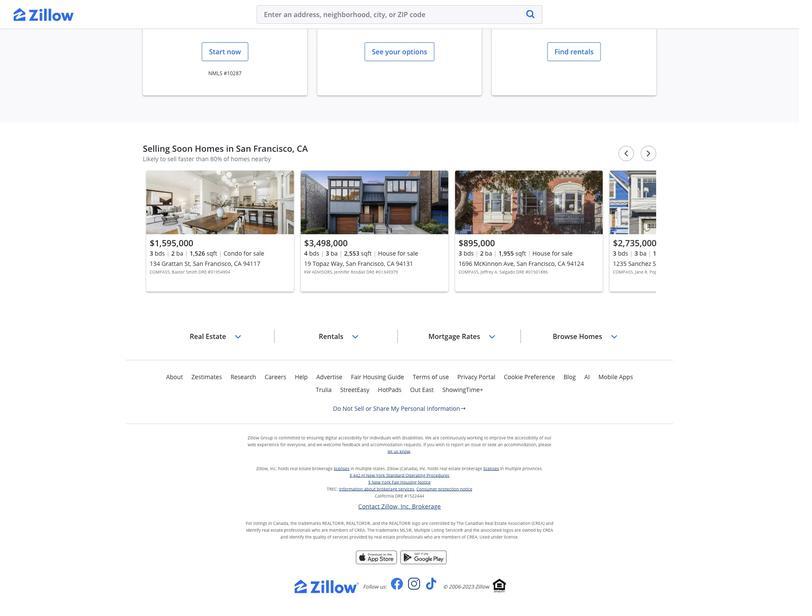 Task type: describe. For each thing, give the bounding box(es) containing it.
19 topaz way, san francisco, ca 94131 link
[[304, 258, 445, 269]]

experience inside "we're creating a seamless online experience – from shopping on the largest rental network, to applying, to paying rent."
[[610, 0, 645, 1]]

to left paying
[[585, 12, 592, 21]]

out east
[[410, 386, 434, 394]]

you up make
[[255, 0, 267, 1]]

or inside zillow group is committed to ensuring digital accessibility for individuals with disabilities. we are continuously working to improve the accessibility of our web experience for everyone, and we welcome feedback and accommodation requests. if you wish to report an issue or seek an accommodation, please let us know .
[[482, 442, 487, 448]]

2 for $895,000
[[480, 249, 484, 257]]

find
[[555, 47, 569, 56]]

19
[[304, 260, 311, 268]]

the right canada,
[[290, 521, 297, 527]]

ca for $1,595,000
[[234, 260, 242, 268]]

and up crea
[[546, 521, 554, 527]]

francisco, for $3,498,000
[[358, 260, 385, 268]]

we inside zillow group is committed to ensuring digital accessibility for individuals with disabilities. we are continuously working to improve the accessibility of our web experience for everyone, and we welcome feedback and accommodation requests. if you wish to report an issue or seek an accommodation, please let us know .
[[317, 442, 322, 448]]

list containing $1,595,000
[[143, 167, 757, 300]]

fair housing guide link
[[351, 372, 404, 382]]

streeteasy link
[[340, 385, 370, 395]]

condo
[[224, 249, 242, 257]]

estate up procedures
[[449, 466, 461, 472]]

francisco, for $1,595,000
[[205, 260, 233, 268]]

smith
[[186, 269, 198, 275]]

homes inside browse homes dropdown button
[[579, 332, 602, 341]]

94117
[[243, 260, 260, 268]]

group
[[261, 435, 273, 441]]

the left realtor®
[[381, 521, 388, 527]]

dre inside 134 grattan st, san francisco, ca 94117 compass, baxter smith dre #01954904
[[199, 269, 207, 275]]

compass, for $895,000
[[459, 269, 480, 275]]

1 licenses from the left
[[334, 466, 350, 472]]

zillow inside zillow, inc. holds real estate brokerage licenses in multiple states. zillow (canada), inc. holds real estate brokerage licenses in multiple provinces. § 442-h new york standard operating procedures § new york fair housing notice trec: information about brokerage services , consumer protection notice california dre #1522444 contact zillow, inc. brokerage
[[387, 466, 399, 472]]

successful
[[438, 2, 471, 11]]

ba inside the 1235 sanchez st, san francisco, ca 94114 element
[[640, 249, 647, 257]]

salgado
[[500, 269, 515, 275]]

0 horizontal spatial inc.
[[270, 466, 277, 472]]

real down everyone,
[[290, 466, 298, 472]]

2023
[[462, 583, 474, 591]]

to up seek
[[484, 435, 488, 441]]

are up quality
[[322, 528, 328, 533]]

1 horizontal spatial zillow,
[[381, 503, 399, 511]]

3 bds for $895,000
[[459, 249, 474, 257]]

3 inside 19 topaz way, san francisco, ca 94131 element
[[326, 249, 329, 257]]

are down listing
[[434, 534, 440, 540]]

a inside no matter what path you take to sell your home, we can help you navigate a successful sale.
[[433, 2, 436, 11]]

for for $3,498,000
[[398, 249, 406, 257]]

2,553
[[344, 249, 360, 257]]

3 bds inside the 1235 sanchez st, san francisco, ca 94114 element
[[613, 249, 628, 257]]

digital
[[325, 435, 337, 441]]

issue
[[471, 442, 481, 448]]

to inside selling soon homes in san francisco, ca likely to sell faster than 80% of homes nearby
[[160, 155, 166, 163]]

1 vertical spatial york
[[382, 480, 391, 485]]

sell inside selling soon homes in san francisco, ca likely to sell faster than 80% of homes nearby
[[167, 155, 177, 163]]

house for $895,000
[[533, 249, 551, 257]]

$3,498,000 group
[[301, 171, 448, 292]]

chevron left image
[[623, 150, 630, 157]]

information inside zillow, inc. holds real estate brokerage licenses in multiple states. zillow (canada), inc. holds real estate brokerage licenses in multiple provinces. § 442-h new york standard operating procedures § new york fair housing notice trec: information about brokerage services , consumer protection notice california dre #1522444 contact zillow, inc. brokerage
[[339, 487, 363, 492]]

1235 sanchez st, san francisco, ca 94114 compass, jane r. poppelreiter dre #01469916
[[613, 260, 729, 275]]

the inside zillow home loans can get you pre- approved so you're ready to make an offer quickly when you find the right home.
[[236, 12, 246, 21]]

1 horizontal spatial brokerage
[[377, 487, 397, 492]]

real inside for listings in canada, the trademarks realtor®, realtors®, and the realtor® logo are controlled by the canadian real estate association (crea) and identify real estate professionals who are members of crea. the trademarks mls®, multiple listing service® and the associated logos are owned by crea and identify the quality of services provided by real estate professionals who are members of crea. used under license.
[[485, 521, 494, 527]]

2 accessibility from the left
[[515, 435, 538, 441]]

.
[[410, 449, 412, 455]]

st, for $1,595,000
[[185, 260, 191, 268]]

#01501886
[[526, 269, 548, 275]]

listings
[[253, 521, 267, 527]]

rentals
[[571, 47, 594, 56]]

2,553 sqft
[[344, 249, 372, 257]]

1 horizontal spatial trademarks
[[376, 528, 399, 533]]

19 topaz way, san francisco, ca 94131 image
[[301, 171, 448, 235]]

equal housing opportunity image
[[493, 579, 506, 593]]

provided
[[350, 534, 367, 540]]

0 horizontal spatial brokerage
[[312, 466, 333, 472]]

bds for $3,498,000
[[309, 249, 319, 257]]

19 topaz way, san francisco, ca 94131 element
[[301, 171, 448, 292]]

research
[[231, 373, 256, 381]]

pre-
[[269, 0, 282, 1]]

to down shopping
[[547, 12, 553, 21]]

seek
[[488, 442, 497, 448]]

of left use
[[432, 373, 438, 381]]

are down association at the bottom right
[[515, 528, 521, 533]]

2 vertical spatial by
[[369, 534, 373, 540]]

in up 442-
[[351, 466, 354, 472]]

1 vertical spatial new
[[372, 480, 381, 485]]

sqft for $3,498,000
[[361, 249, 372, 257]]

and right feedback
[[362, 442, 369, 448]]

bds for $895,000
[[464, 249, 474, 257]]

mobile apps
[[599, 373, 633, 381]]

francisco, inside selling soon homes in san francisco, ca likely to sell faster than 80% of homes nearby
[[253, 143, 295, 154]]

1 vertical spatial the
[[367, 528, 375, 533]]

requests.
[[404, 442, 422, 448]]

0 vertical spatial professionals
[[284, 528, 311, 533]]

services inside for listings in canada, the trademarks realtor®, realtors®, and the realtor® logo are controlled by the canadian real estate association (crea) and identify real estate professionals who are members of crea. the trademarks mls®, multiple listing service® and the associated logos are owned by crea and identify the quality of services provided by real estate professionals who are members of crea. used under license.
[[333, 534, 348, 540]]

showingtime+
[[443, 386, 483, 394]]

personal
[[401, 405, 425, 413]]

#1522444
[[404, 493, 424, 499]]

real estate button
[[183, 327, 247, 347]]

hotpads link
[[378, 385, 402, 395]]

in inside for listings in canada, the trademarks realtor®, realtors®, and the realtor® logo are controlled by the canadian real estate association (crea) and identify real estate professionals who are members of crea. the trademarks mls®, multiple listing service® and the associated logos are owned by crea and identify the quality of services provided by real estate professionals who are members of crea. used under license.
[[268, 521, 272, 527]]

sale for $1,595,000
[[253, 249, 264, 257]]

to inside zillow home loans can get you pre- approved so you're ready to make an offer quickly when you find the right home.
[[240, 2, 247, 11]]

portal
[[479, 373, 496, 381]]

way,
[[331, 260, 344, 268]]

you up "navigate"
[[402, 0, 414, 1]]

the inside zillow group is committed to ensuring digital accessibility for individuals with disabilities. we are continuously working to improve the accessibility of our web experience for everyone, and we welcome feedback and accommodation requests. if you wish to report an issue or seek an accommodation, please let us know .
[[507, 435, 514, 441]]

1 horizontal spatial professionals
[[397, 534, 423, 540]]

disabilities.
[[402, 435, 424, 441]]

guide
[[388, 373, 404, 381]]

we're
[[504, 0, 522, 1]]

help
[[375, 2, 389, 11]]

of down the service®
[[462, 534, 466, 540]]

to up everyone,
[[301, 435, 305, 441]]

2 horizontal spatial by
[[537, 528, 542, 533]]

compass, for $1,595,000
[[150, 269, 171, 275]]

3 ba for 4 bds
[[326, 249, 338, 257]]

0 horizontal spatial trademarks
[[298, 521, 321, 527]]

jeffrey
[[481, 269, 494, 275]]

ba for $895,000
[[485, 249, 492, 257]]

and down ensuring
[[308, 442, 316, 448]]

ca for $895,000
[[558, 260, 566, 268]]

accommodation,
[[504, 442, 538, 448]]

0 vertical spatial identify
[[246, 528, 261, 533]]

1 vertical spatial §
[[368, 480, 371, 485]]

soon
[[172, 143, 193, 154]]

logo
[[412, 521, 421, 527]]

services inside zillow, inc. holds real estate brokerage licenses in multiple states. zillow (canada), inc. holds real estate brokerage licenses in multiple provinces. § 442-h new york standard operating procedures § new york fair housing notice trec: information about brokerage services , consumer protection notice california dre #1522444 contact zillow, inc. brokerage
[[399, 487, 414, 492]]

3 inside 1696 mckinnon ave, san francisco, ca 94124 element
[[459, 249, 462, 257]]

for listings in canada, the trademarks realtor®, realtors®, and the realtor® logo are controlled by the canadian real estate association (crea) and identify real estate professionals who are members of crea. the trademarks mls®, multiple listing service® and the associated logos are owned by crea and identify the quality of services provided by real estate professionals who are members of crea. used under license.
[[246, 521, 554, 540]]

sell inside no matter what path you take to sell your home, we can help you navigate a successful sale.
[[439, 0, 450, 1]]

1 horizontal spatial identify
[[289, 534, 304, 540]]

google play logo image
[[401, 551, 447, 565]]

0 vertical spatial zillow,
[[256, 466, 269, 472]]

controlled
[[429, 521, 450, 527]]

tiktok logo image
[[425, 578, 438, 591]]

zillow right 2023
[[475, 583, 489, 591]]

2 for $1,595,000
[[171, 249, 175, 257]]

everyone,
[[287, 442, 307, 448]]

chevron right image
[[645, 150, 652, 157]]

0 horizontal spatial fair
[[351, 373, 362, 381]]

zillow group is committed to ensuring digital accessibility for individuals with disabilities. we are continuously working to improve the accessibility of our web experience for everyone, and we welcome feedback and accommodation requests. if you wish to report an issue or seek an accommodation, please let us know .
[[248, 435, 552, 455]]

find
[[222, 12, 234, 21]]

realtor®
[[389, 521, 411, 527]]

find rentals
[[555, 47, 594, 56]]

east
[[422, 386, 434, 394]]

advertise link
[[316, 372, 343, 382]]

mortgage
[[429, 332, 460, 341]]

80%
[[210, 155, 222, 163]]

sqft for $1,595,000
[[207, 249, 217, 257]]

accommodation
[[370, 442, 403, 448]]

1 horizontal spatial an
[[465, 442, 470, 448]]

associated
[[481, 528, 502, 533]]

1 horizontal spatial zillow logo image
[[295, 580, 360, 594]]

0 vertical spatial the
[[457, 521, 464, 527]]

estate down realtor®
[[383, 534, 395, 540]]

welcome
[[323, 442, 341, 448]]

browse homes
[[553, 332, 602, 341]]

your inside no matter what path you take to sell your home, we can help you navigate a successful sale.
[[451, 0, 466, 1]]

ready
[[220, 2, 238, 11]]

real up procedures
[[440, 466, 447, 472]]

0 vertical spatial information
[[427, 405, 460, 413]]

4 3 from the left
[[613, 249, 617, 257]]

provinces.
[[523, 466, 543, 472]]

san for $895,000
[[517, 260, 527, 268]]

know
[[400, 449, 410, 455]]

of inside zillow group is committed to ensuring digital accessibility for individuals with disabilities. we are continuously working to improve the accessibility of our web experience for everyone, and we welcome feedback and accommodation requests. if you wish to report an issue or seek an accommodation, please let us know .
[[539, 435, 544, 441]]

offer
[[278, 2, 293, 11]]

house for sale for $3,498,000
[[378, 249, 418, 257]]

for for $1,595,000
[[244, 249, 252, 257]]

consumer
[[417, 487, 437, 492]]

careers link
[[265, 372, 286, 382]]

can inside zillow home loans can get you pre- approved so you're ready to make an offer quickly when you find the right home.
[[231, 0, 242, 1]]

rent.
[[617, 12, 632, 21]]

0 vertical spatial zillow logo image
[[14, 0, 74, 29]]

1 holds from the left
[[278, 466, 289, 472]]

you down you're
[[208, 12, 220, 21]]

research link
[[231, 372, 256, 382]]

0 horizontal spatial housing
[[363, 373, 386, 381]]

path
[[385, 0, 400, 1]]

improve
[[490, 435, 506, 441]]

browse homes button
[[546, 327, 623, 347]]

realtor®,
[[322, 521, 345, 527]]

advisors,
[[312, 269, 333, 275]]

real right the provided on the bottom of page
[[374, 534, 382, 540]]

to inside no matter what path you take to sell your home, we can help you navigate a successful sale.
[[431, 0, 437, 1]]

we're creating a seamless online experience – from shopping on the largest rental network, to applying, to paying rent.
[[504, 0, 645, 21]]

terms of use link
[[413, 372, 449, 382]]

zestimates
[[192, 373, 222, 381]]

quality
[[313, 534, 326, 540]]

ai link
[[585, 372, 590, 382]]

poppelreiter
[[650, 269, 675, 275]]

the inside "we're creating a seamless online experience – from shopping on the largest rental network, to applying, to paying rent."
[[579, 2, 590, 11]]

134 grattan st, san francisco, ca 94117 image
[[146, 171, 294, 235]]

134 grattan st, san francisco, ca 94117 element
[[146, 171, 294, 292]]

$2,735,000 group
[[610, 171, 757, 292]]

you down path
[[390, 2, 402, 11]]

ca for $3,498,000
[[387, 260, 395, 268]]

0 vertical spatial by
[[451, 521, 456, 527]]

1 vertical spatial who
[[424, 534, 433, 540]]

real down 'listings'
[[262, 528, 270, 533]]

our
[[545, 435, 552, 441]]

dre for $895,000
[[516, 269, 525, 275]]

terms of use
[[413, 373, 449, 381]]

to right wish
[[446, 442, 450, 448]]

and down canada,
[[280, 534, 288, 540]]

san for $3,498,000
[[346, 260, 356, 268]]

a.
[[495, 269, 499, 275]]

0 horizontal spatial who
[[312, 528, 320, 533]]

0 vertical spatial crea.
[[355, 528, 366, 533]]

1235 sanchez st, san francisco, ca 94114 element
[[610, 171, 757, 292]]

navigate
[[404, 2, 431, 11]]

3 ba for 3 bds
[[635, 249, 647, 257]]

mortgage rates
[[429, 332, 480, 341]]

multiple
[[414, 528, 430, 533]]



Task type: vqa. For each thing, say whether or not it's contained in the screenshot.


Task type: locate. For each thing, give the bounding box(es) containing it.
3 bds inside 1696 mckinnon ave, san francisco, ca 94124 element
[[459, 249, 474, 257]]

1 3 bds from the left
[[150, 249, 165, 257]]

for up 94117
[[244, 249, 252, 257]]

homes right browse
[[579, 332, 602, 341]]

we
[[351, 2, 360, 11], [317, 442, 322, 448]]

1 2 ba from the left
[[171, 249, 183, 257]]

sale for $895,000
[[562, 249, 573, 257]]

the right the find
[[236, 12, 246, 21]]

holds up procedures
[[428, 466, 439, 472]]

1 vertical spatial by
[[537, 528, 542, 533]]

© 2006-2023 zillow
[[443, 583, 489, 591]]

wish
[[436, 442, 445, 448]]

1 ba from the left
[[176, 249, 183, 257]]

3 ba up the way,
[[326, 249, 338, 257]]

3 bds up 1235
[[613, 249, 628, 257]]

york down states.
[[376, 473, 385, 479]]

sell
[[354, 405, 364, 413]]

0 horizontal spatial accessibility
[[338, 435, 362, 441]]

no
[[333, 0, 343, 1]]

134
[[150, 260, 160, 268]]

house for sale inside 19 topaz way, san francisco, ca 94131 element
[[378, 249, 418, 257]]

you
[[255, 0, 267, 1], [402, 0, 414, 1], [390, 2, 402, 11], [208, 12, 220, 21], [427, 442, 435, 448]]

about
[[166, 373, 183, 381]]

now
[[227, 47, 241, 56]]

san up homes
[[236, 143, 251, 154]]

2 ba up mckinnon
[[480, 249, 492, 257]]

estate inside for listings in canada, the trademarks realtor®, realtors®, and the realtor® logo are controlled by the canadian real estate association (crea) and identify real estate professionals who are members of crea. the trademarks mls®, multiple listing service® and the associated logos are owned by crea and identify the quality of services provided by real estate professionals who are members of crea. used under license.
[[495, 521, 507, 527]]

dre down 1696 mckinnon ave, san francisco, ca 94124 link
[[516, 269, 525, 275]]

1 horizontal spatial 3 bds
[[459, 249, 474, 257]]

1 vertical spatial fair
[[392, 480, 399, 485]]

the left quality
[[305, 534, 312, 540]]

0 horizontal spatial licenses link
[[334, 466, 350, 472]]

house inside 19 topaz way, san francisco, ca 94131 element
[[378, 249, 396, 257]]

accessibility up accommodation,
[[515, 435, 538, 441]]

selling soon homes in san francisco, ca likely to sell faster than 80% of homes nearby
[[143, 143, 308, 163]]

you right 'if'
[[427, 442, 435, 448]]

1 horizontal spatial inc.
[[401, 503, 411, 511]]

1 house from the left
[[378, 249, 396, 257]]

sale up 94131 in the top of the page
[[407, 249, 418, 257]]

dre down the 1235 sanchez st, san francisco, ca 94114 link
[[676, 269, 684, 275]]

1 sqft from the left
[[207, 249, 217, 257]]

and right realtors®,
[[373, 521, 380, 527]]

st, inside "1235 sanchez st, san francisco, ca 94114 compass, jane r. poppelreiter dre #01469916"
[[653, 260, 660, 268]]

you inside zillow group is committed to ensuring digital accessibility for individuals with disabilities. we are continuously working to improve the accessibility of our web experience for everyone, and we welcome feedback and accommodation requests. if you wish to report an issue or seek an accommodation, please let us know .
[[427, 442, 435, 448]]

(crea)
[[532, 521, 545, 527]]

2 ba up "grattan"
[[171, 249, 183, 257]]

0 horizontal spatial members
[[329, 528, 348, 533]]

francisco, for $895,000
[[529, 260, 556, 268]]

1 vertical spatial real
[[485, 521, 494, 527]]

an down improve
[[498, 442, 503, 448]]

start
[[209, 47, 225, 56]]

options
[[402, 47, 427, 56]]

estate down everyone,
[[299, 466, 311, 472]]

0 horizontal spatial the
[[367, 528, 375, 533]]

ca inside the 1696 mckinnon ave, san francisco, ca 94124 compass, jeffrey a. salgado dre #01501886
[[558, 260, 566, 268]]

sqft up the 134 grattan st, san francisco, ca 94117 link at left top
[[207, 249, 217, 257]]

trademarks
[[298, 521, 321, 527], [376, 528, 399, 533]]

dre for $2,735,000
[[676, 269, 684, 275]]

1 horizontal spatial st,
[[653, 260, 660, 268]]

0 horizontal spatial 3 bds
[[150, 249, 165, 257]]

for
[[244, 249, 252, 257], [398, 249, 406, 257], [552, 249, 560, 257], [363, 435, 369, 441], [280, 442, 286, 448]]

identify
[[246, 528, 261, 533], [289, 534, 304, 540]]

of up the provided on the bottom of page
[[350, 528, 354, 533]]

0 vertical spatial we
[[351, 2, 360, 11]]

0 vertical spatial homes
[[195, 143, 224, 154]]

4 bds from the left
[[618, 249, 628, 257]]

3 3 bds from the left
[[613, 249, 628, 257]]

francisco, for $2,735,000
[[673, 260, 701, 268]]

#01469916
[[685, 269, 707, 275]]

1 multiple from the left
[[356, 466, 372, 472]]

seamless
[[557, 0, 586, 1]]

§ up the "about"
[[368, 480, 371, 485]]

mobile apps link
[[599, 372, 633, 382]]

2 horizontal spatial sqft
[[516, 249, 526, 257]]

0 horizontal spatial licenses
[[334, 466, 350, 472]]

of right quality
[[327, 534, 331, 540]]

ca for $2,735,000
[[703, 260, 710, 268]]

1 vertical spatial a
[[433, 2, 436, 11]]

0 horizontal spatial §
[[350, 473, 352, 479]]

1 3 ba from the left
[[326, 249, 338, 257]]

1 vertical spatial trademarks
[[376, 528, 399, 533]]

1 vertical spatial identify
[[289, 534, 304, 540]]

states.
[[373, 466, 386, 472]]

3 bds for $1,595,000
[[150, 249, 165, 257]]

dre inside zillow, inc. holds real estate brokerage licenses in multiple states. zillow (canada), inc. holds real estate brokerage licenses in multiple provinces. § 442-h new york standard operating procedures § new york fair housing notice trec: information about brokerage services , consumer protection notice california dre #1522444 contact zillow, inc. brokerage
[[395, 493, 403, 499]]

bds inside the 134 grattan st, san francisco, ca 94117 element
[[155, 249, 165, 257]]

fair inside zillow, inc. holds real estate brokerage licenses in multiple states. zillow (canada), inc. holds real estate brokerage licenses in multiple provinces. § 442-h new york standard operating procedures § new york fair housing notice trec: information about brokerage services , consumer protection notice california dre #1522444 contact zillow, inc. brokerage
[[392, 480, 399, 485]]

2 3 bds from the left
[[459, 249, 474, 257]]

services down the realtor®,
[[333, 534, 348, 540]]

2 ba from the left
[[331, 249, 338, 257]]

nearby
[[251, 155, 271, 163]]

2 horizontal spatial compass,
[[613, 269, 634, 275]]

0 vertical spatial members
[[329, 528, 348, 533]]

2 holds from the left
[[428, 466, 439, 472]]

0 vertical spatial york
[[376, 473, 385, 479]]

dre down 19 topaz way, san francisco, ca 94131 link
[[367, 269, 375, 275]]

are up multiple
[[422, 521, 428, 527]]

0 vertical spatial or
[[366, 405, 372, 413]]

paying
[[594, 12, 615, 21]]

1 horizontal spatial holds
[[428, 466, 439, 472]]

let
[[388, 449, 393, 455]]

dre inside 19 topaz way, san francisco, ca 94131 kw advisors, jennifer rosdail dre #01349379
[[367, 269, 375, 275]]

1 horizontal spatial a
[[551, 0, 555, 1]]

bds right 4 at the left top of the page
[[309, 249, 319, 257]]

we inside no matter what path you take to sell your home, we can help you navigate a successful sale.
[[351, 2, 360, 11]]

1235 sanchez st, san francisco, ca 94114 image
[[610, 171, 757, 235]]

cookie
[[504, 373, 523, 381]]

zillow inside zillow group is committed to ensuring digital accessibility for individuals with disabilities. we are continuously working to improve the accessibility of our web experience for everyone, and we welcome feedback and accommodation requests. if you wish to report an issue or seek an accommodation, please let us know .
[[248, 435, 259, 441]]

4 ba from the left
[[640, 249, 647, 257]]

licenses up trec:
[[334, 466, 350, 472]]

1 horizontal spatial real
[[485, 521, 494, 527]]

1 horizontal spatial by
[[451, 521, 456, 527]]

1696
[[459, 260, 472, 268]]

are inside zillow group is committed to ensuring digital accessibility for individuals with disabilities. we are continuously working to improve the accessibility of our web experience for everyone, and we welcome feedback and accommodation requests. if you wish to report an issue or seek an accommodation, please let us know .
[[433, 435, 439, 441]]

ba up sanchez
[[640, 249, 647, 257]]

2 st, from the left
[[653, 260, 660, 268]]

1 vertical spatial crea.
[[467, 534, 479, 540]]

experience inside zillow group is committed to ensuring digital accessibility for individuals with disabilities. we are continuously working to improve the accessibility of our web experience for everyone, and we welcome feedback and accommodation requests. if you wish to report an issue or seek an accommodation, please let us know .
[[257, 442, 279, 448]]

who up quality
[[312, 528, 320, 533]]

3 bds up 1696
[[459, 249, 474, 257]]

for left individuals
[[363, 435, 369, 441]]

sqft for $895,000
[[516, 249, 526, 257]]

instagram image
[[407, 578, 421, 591]]

2 house from the left
[[533, 249, 551, 257]]

your up successful
[[451, 0, 466, 1]]

0 vertical spatial estate
[[206, 332, 226, 341]]

san inside "1235 sanchez st, san francisco, ca 94114 compass, jane r. poppelreiter dre #01469916"
[[661, 260, 672, 268]]

app store logo image
[[356, 551, 397, 565]]

1,526
[[190, 249, 205, 257]]

loans
[[210, 0, 229, 1]]

©
[[443, 583, 448, 591]]

sqft inside 1696 mckinnon ave, san francisco, ca 94124 element
[[516, 249, 526, 257]]

0 vertical spatial real
[[190, 332, 204, 341]]

housing inside zillow, inc. holds real estate brokerage licenses in multiple states. zillow (canada), inc. holds real estate brokerage licenses in multiple provinces. § 442-h new york standard operating procedures § new york fair housing notice trec: information about brokerage services , consumer protection notice california dre #1522444 contact zillow, inc. brokerage
[[400, 480, 417, 485]]

compass, inside "1235 sanchez st, san francisco, ca 94114 compass, jane r. poppelreiter dre #01469916"
[[613, 269, 634, 275]]

committed
[[279, 435, 300, 441]]

by
[[451, 521, 456, 527], [537, 528, 542, 533], [369, 534, 373, 540]]

1,526 sqft
[[190, 249, 217, 257]]

find rentals button
[[547, 42, 601, 61]]

zillow up web
[[248, 435, 259, 441]]

1 3 from the left
[[150, 249, 153, 257]]

–
[[515, 2, 518, 11]]

the
[[579, 2, 590, 11], [236, 12, 246, 21], [507, 435, 514, 441], [290, 521, 297, 527], [381, 521, 388, 527], [473, 528, 480, 533], [305, 534, 312, 540]]

$895,000
[[459, 237, 495, 249]]

submit search image
[[526, 9, 535, 19]]

1 st, from the left
[[185, 260, 191, 268]]

0 vertical spatial new
[[366, 473, 375, 479]]

mckinnon
[[474, 260, 502, 268]]

1 compass, from the left
[[150, 269, 171, 275]]

ba for $1,595,000
[[176, 249, 183, 257]]

compass, inside the 1696 mckinnon ave, san francisco, ca 94124 compass, jeffrey a. salgado dre #01501886
[[459, 269, 480, 275]]

st, for $2,735,000
[[653, 260, 660, 268]]

1 bds from the left
[[155, 249, 165, 257]]

ba inside the 134 grattan st, san francisco, ca 94117 element
[[176, 249, 183, 257]]

sell left faster
[[167, 155, 177, 163]]

trec:
[[327, 487, 338, 492]]

2 horizontal spatial 3 bds
[[613, 249, 628, 257]]

estate down canada,
[[271, 528, 283, 533]]

1 sale from the left
[[253, 249, 264, 257]]

is
[[274, 435, 277, 441]]

help link
[[295, 372, 308, 382]]

for up 94131 in the top of the page
[[398, 249, 406, 257]]

licenses link down seek
[[484, 466, 499, 472]]

19 topaz way, san francisco, ca 94131 kw advisors, jennifer rosdail dre #01349379
[[304, 260, 413, 275]]

zillow,
[[256, 466, 269, 472], [381, 503, 399, 511]]

2 2 ba from the left
[[480, 249, 492, 257]]

sale inside 19 topaz way, san francisco, ca 94131 element
[[407, 249, 418, 257]]

out east link
[[410, 385, 434, 395]]

information down east
[[427, 405, 460, 413]]

3 up 1235
[[613, 249, 617, 257]]

3 bds inside the 134 grattan st, san francisco, ca 94117 element
[[150, 249, 165, 257]]

licenses down seek
[[484, 466, 499, 472]]

san for $2,735,000
[[661, 260, 672, 268]]

crea. down realtors®,
[[355, 528, 366, 533]]

we
[[425, 435, 432, 441]]

2 up "grattan"
[[171, 249, 175, 257]]

1 house for sale from the left
[[378, 249, 418, 257]]

compass, inside 134 grattan st, san francisco, ca 94117 compass, baxter smith dre #01954904
[[150, 269, 171, 275]]

san inside selling soon homes in san francisco, ca likely to sell faster than 80% of homes nearby
[[236, 143, 251, 154]]

new right the h
[[366, 473, 375, 479]]

1 horizontal spatial 2
[[480, 249, 484, 257]]

for for $895,000
[[552, 249, 560, 257]]

1 horizontal spatial sale
[[407, 249, 418, 257]]

0 horizontal spatial real
[[190, 332, 204, 341]]

1 horizontal spatial estate
[[495, 521, 507, 527]]

in inside selling soon homes in san francisco, ca likely to sell faster than 80% of homes nearby
[[226, 143, 234, 154]]

bds for $1,595,000
[[155, 249, 165, 257]]

francisco, inside the 1696 mckinnon ave, san francisco, ca 94124 compass, jeffrey a. salgado dre #01501886
[[529, 260, 556, 268]]

ca inside "1235 sanchez st, san francisco, ca 94114 compass, jane r. poppelreiter dre #01469916"
[[703, 260, 710, 268]]

for inside 1696 mckinnon ave, san francisco, ca 94124 element
[[552, 249, 560, 257]]

condo for sale
[[224, 249, 264, 257]]

1 vertical spatial members
[[442, 534, 461, 540]]

1 vertical spatial services
[[333, 534, 348, 540]]

list
[[143, 167, 757, 300]]

2 ba inside 1696 mckinnon ave, san francisco, ca 94124 element
[[480, 249, 492, 257]]

3 ba from the left
[[485, 249, 492, 257]]

1 vertical spatial zillow,
[[381, 503, 399, 511]]

0 vertical spatial fair
[[351, 373, 362, 381]]

what
[[368, 0, 384, 1]]

protection
[[438, 487, 459, 492]]

dre for $3,498,000
[[367, 269, 375, 275]]

your inside button
[[385, 47, 401, 56]]

house up 19 topaz way, san francisco, ca 94131 link
[[378, 249, 396, 257]]

for inside 19 topaz way, san francisco, ca 94131 element
[[398, 249, 406, 257]]

to
[[431, 0, 437, 1], [240, 2, 247, 11], [547, 12, 553, 21], [585, 12, 592, 21], [160, 155, 166, 163], [301, 435, 305, 441], [484, 435, 488, 441], [446, 442, 450, 448]]

zillow, inc. holds real estate brokerage licenses in multiple states. zillow (canada), inc. holds real estate brokerage licenses in multiple provinces. § 442-h new york standard operating procedures § new york fair housing notice trec: information about brokerage services , consumer protection notice california dre #1522444 contact zillow, inc. brokerage
[[256, 466, 543, 511]]

ca inside 19 topaz way, san francisco, ca 94131 kw advisors, jennifer rosdail dre #01349379
[[387, 260, 395, 268]]

the down canadian
[[473, 528, 480, 533]]

sale up 94117
[[253, 249, 264, 257]]

jane
[[635, 269, 644, 275]]

real up "zestimates"
[[190, 332, 204, 341]]

r.
[[645, 269, 649, 275]]

bds inside 19 topaz way, san francisco, ca 94131 element
[[309, 249, 319, 257]]

bds
[[155, 249, 165, 257], [309, 249, 319, 257], [464, 249, 474, 257], [618, 249, 628, 257]]

ba for $3,498,000
[[331, 249, 338, 257]]

0 horizontal spatial sqft
[[207, 249, 217, 257]]

0 horizontal spatial crea.
[[355, 528, 366, 533]]

york down standard at the bottom of the page
[[382, 480, 391, 485]]

selling
[[143, 143, 170, 154]]

san inside 19 topaz way, san francisco, ca 94131 kw advisors, jennifer rosdail dre #01349379
[[346, 260, 356, 268]]

francisco, up nearby
[[253, 143, 295, 154]]

let us know link
[[388, 449, 410, 455]]

report
[[451, 442, 464, 448]]

dre up contact zillow, inc. brokerage link
[[395, 493, 403, 499]]

services down § new york fair housing notice link
[[399, 487, 414, 492]]

94124
[[567, 260, 584, 268]]

who down multiple
[[424, 534, 433, 540]]

homes inside selling soon homes in san francisco, ca likely to sell faster than 80% of homes nearby
[[195, 143, 224, 154]]

san inside 134 grattan st, san francisco, ca 94117 compass, baxter smith dre #01954904
[[193, 260, 203, 268]]

1 vertical spatial or
[[482, 442, 487, 448]]

2 licenses link from the left
[[484, 466, 499, 472]]

homes up the 80%
[[195, 143, 224, 154]]

do not sell or share my personal information →
[[333, 405, 466, 413]]

on
[[569, 2, 577, 11]]

1 horizontal spatial homes
[[579, 332, 602, 341]]

compass,
[[150, 269, 171, 275], [459, 269, 480, 275], [613, 269, 634, 275]]

under
[[491, 534, 503, 540]]

trulia link
[[316, 385, 332, 395]]

2 inside the 134 grattan st, san francisco, ca 94117 element
[[171, 249, 175, 257]]

§ 442-h new york standard operating procedures link
[[350, 473, 450, 479]]

ba inside 1696 mckinnon ave, san francisco, ca 94124 element
[[485, 249, 492, 257]]

2 inside $895,000 group
[[480, 249, 484, 257]]

sale inside the 134 grattan st, san francisco, ca 94117 element
[[253, 249, 264, 257]]

ba up the way,
[[331, 249, 338, 257]]

we down ensuring
[[317, 442, 322, 448]]

inc. up operating in the right of the page
[[420, 466, 427, 472]]

0 horizontal spatial 3 ba
[[326, 249, 338, 257]]

san
[[236, 143, 251, 154], [193, 260, 203, 268], [346, 260, 356, 268], [517, 260, 527, 268], [661, 260, 672, 268]]

0 horizontal spatial we
[[317, 442, 322, 448]]

sqft inside 19 topaz way, san francisco, ca 94131 element
[[361, 249, 372, 257]]

0 horizontal spatial zillow,
[[256, 466, 269, 472]]

0 horizontal spatial professionals
[[284, 528, 311, 533]]

1696 mckinnon ave, san francisco, ca 94124 image
[[455, 171, 603, 235]]

and down canadian
[[464, 528, 472, 533]]

san up poppelreiter
[[661, 260, 672, 268]]

2 licenses from the left
[[484, 466, 499, 472]]

new up information about brokerage services link
[[372, 480, 381, 485]]

zillow logo image
[[14, 0, 74, 29], [295, 580, 360, 594]]

3 sqft from the left
[[516, 249, 526, 257]]

1 horizontal spatial we
[[351, 2, 360, 11]]

1 horizontal spatial sqft
[[361, 249, 372, 257]]

zillow up the approved
[[168, 0, 187, 1]]

your
[[451, 0, 466, 1], [385, 47, 401, 56]]

1 horizontal spatial 2 ba
[[480, 249, 492, 257]]

0 vertical spatial your
[[451, 0, 466, 1]]

$1,595,000 group
[[146, 171, 294, 292]]

identify down canada,
[[289, 534, 304, 540]]

ai
[[585, 373, 590, 381]]

dre inside the 1696 mckinnon ave, san francisco, ca 94124 compass, jeffrey a. salgado dre #01501886
[[516, 269, 525, 275]]

0 horizontal spatial house
[[378, 249, 396, 257]]

francisco, inside 134 grattan st, san francisco, ca 94117 compass, baxter smith dre #01954904
[[205, 260, 233, 268]]

fair down standard at the bottom of the page
[[392, 480, 399, 485]]

0 horizontal spatial st,
[[185, 260, 191, 268]]

$895,000 group
[[455, 171, 603, 292]]

an left the issue
[[465, 442, 470, 448]]

2 3 ba from the left
[[635, 249, 647, 257]]

the up the service®
[[457, 521, 464, 527]]

sale for $3,498,000
[[407, 249, 418, 257]]

compass, for $2,735,000
[[613, 269, 634, 275]]

the up accommodation,
[[507, 435, 514, 441]]

advertise
[[316, 373, 343, 381]]

us:
[[380, 583, 387, 591]]

1 vertical spatial sell
[[167, 155, 177, 163]]

1 vertical spatial housing
[[400, 480, 417, 485]]

zillow inside zillow home loans can get you pre- approved so you're ready to make an offer quickly when you find the right home.
[[168, 0, 187, 1]]

multiple up the h
[[356, 466, 372, 472]]

1 horizontal spatial 3 ba
[[635, 249, 647, 257]]

Search: Suggestions appear below text field
[[257, 5, 519, 24]]

st, inside 134 grattan st, san francisco, ca 94117 compass, baxter smith dre #01954904
[[185, 260, 191, 268]]

online
[[588, 0, 608, 1]]

2 compass, from the left
[[459, 269, 480, 275]]

1 horizontal spatial house
[[533, 249, 551, 257]]

francisco, inside 19 topaz way, san francisco, ca 94131 kw advisors, jennifer rosdail dre #01349379
[[358, 260, 385, 268]]

1 horizontal spatial sell
[[439, 0, 450, 1]]

2 horizontal spatial inc.
[[420, 466, 427, 472]]

house for sale for $895,000
[[533, 249, 573, 257]]

h
[[362, 473, 365, 479]]

0 horizontal spatial 2
[[171, 249, 175, 257]]

are right we
[[433, 435, 439, 441]]

2 3 from the left
[[326, 249, 329, 257]]

largest
[[591, 2, 613, 11]]

3 down the $2,735,000 in the top right of the page
[[635, 249, 638, 257]]

3 compass, from the left
[[613, 269, 634, 275]]

san inside the 1696 mckinnon ave, san francisco, ca 94124 compass, jeffrey a. salgado dre #01501886
[[517, 260, 527, 268]]

3 ba inside the 1235 sanchez st, san francisco, ca 94114 element
[[635, 249, 647, 257]]

2 house for sale from the left
[[533, 249, 573, 257]]

0 horizontal spatial information
[[339, 487, 363, 492]]

my
[[391, 405, 399, 413]]

2 horizontal spatial an
[[498, 442, 503, 448]]

sale
[[253, 249, 264, 257], [407, 249, 418, 257], [562, 249, 573, 257]]

inc. down #1522444
[[401, 503, 411, 511]]

bds inside the 1235 sanchez st, san francisco, ca 94114 element
[[618, 249, 628, 257]]

make
[[248, 2, 266, 11]]

privacy portal link
[[458, 372, 496, 382]]

san for $1,595,000
[[193, 260, 203, 268]]

1 horizontal spatial the
[[457, 521, 464, 527]]

network,
[[517, 12, 545, 21]]

sqft inside the 134 grattan st, san francisco, ca 94117 element
[[207, 249, 217, 257]]

1 horizontal spatial your
[[451, 0, 466, 1]]

sale up 94124 at the right top
[[562, 249, 573, 257]]

ca inside selling soon homes in san francisco, ca likely to sell faster than 80% of homes nearby
[[297, 143, 308, 154]]

members down the service®
[[442, 534, 461, 540]]

approved
[[157, 2, 188, 11]]

operating
[[406, 473, 426, 479]]

baxter
[[172, 269, 185, 275]]

1 horizontal spatial licenses link
[[484, 466, 499, 472]]

house inside 1696 mckinnon ave, san francisco, ca 94124 element
[[533, 249, 551, 257]]

2 ba for $1,595,000
[[171, 249, 183, 257]]

members down the realtor®,
[[329, 528, 348, 533]]

3 inside the 134 grattan st, san francisco, ca 94117 element
[[150, 249, 153, 257]]

dre inside "1235 sanchez st, san francisco, ca 94114 compass, jane r. poppelreiter dre #01469916"
[[676, 269, 684, 275]]

estate up "zestimates"
[[206, 332, 226, 341]]

continuously
[[441, 435, 466, 441]]

2 multiple from the left
[[505, 466, 522, 472]]

1 horizontal spatial multiple
[[505, 466, 522, 472]]

0 horizontal spatial your
[[385, 47, 401, 56]]

1 horizontal spatial compass,
[[459, 269, 480, 275]]

members
[[329, 528, 348, 533], [442, 534, 461, 540]]

1 accessibility from the left
[[338, 435, 362, 441]]

0 vertical spatial a
[[551, 0, 555, 1]]

0 horizontal spatial can
[[231, 0, 242, 1]]

1696 mckinnon ave, san francisco, ca 94124 element
[[455, 171, 603, 292]]

individuals
[[370, 435, 391, 441]]

3 sale from the left
[[562, 249, 573, 257]]

0 horizontal spatial 2 ba
[[171, 249, 183, 257]]

ensuring
[[307, 435, 324, 441]]

zestimates link
[[192, 372, 222, 382]]

4 bds
[[304, 249, 319, 257]]

owned
[[522, 528, 536, 533]]

for up 1696 mckinnon ave, san francisco, ca 94124 link
[[552, 249, 560, 257]]

a inside "we're creating a seamless online experience – from shopping on the largest rental network, to applying, to paying rent."
[[551, 0, 555, 1]]

sqft up 19 topaz way, san francisco, ca 94131 link
[[361, 249, 372, 257]]

house for $3,498,000
[[378, 249, 396, 257]]

None search field
[[257, 5, 543, 24]]

can
[[231, 0, 242, 1], [362, 2, 373, 11]]

holds
[[278, 466, 289, 472], [428, 466, 439, 472]]

sale inside 1696 mckinnon ave, san francisco, ca 94124 element
[[562, 249, 573, 257]]

real inside dropdown button
[[190, 332, 204, 341]]

a up shopping
[[551, 0, 555, 1]]

ca inside 134 grattan st, san francisco, ca 94117 compass, baxter smith dre #01954904
[[234, 260, 242, 268]]

2 horizontal spatial brokerage
[[462, 466, 482, 472]]

0 horizontal spatial sell
[[167, 155, 177, 163]]

2 ba inside the 134 grattan st, san francisco, ca 94117 element
[[171, 249, 183, 257]]

2 bds from the left
[[309, 249, 319, 257]]

bds inside 1696 mckinnon ave, san francisco, ca 94124 element
[[464, 249, 474, 257]]

2 sale from the left
[[407, 249, 418, 257]]

to down get
[[240, 2, 247, 11]]

3 ba inside 19 topaz way, san francisco, ca 94131 element
[[326, 249, 338, 257]]

bds up 1696
[[464, 249, 474, 257]]

0 horizontal spatial by
[[369, 534, 373, 540]]

1 licenses link from the left
[[334, 466, 350, 472]]

francisco, up #01501886
[[529, 260, 556, 268]]

trademarks up quality
[[298, 521, 321, 527]]

ba inside 19 topaz way, san francisco, ca 94131 element
[[331, 249, 338, 257]]

of
[[224, 155, 229, 163], [432, 373, 438, 381], [539, 435, 544, 441], [350, 528, 354, 533], [327, 534, 331, 540], [462, 534, 466, 540]]

house for sale inside 1696 mckinnon ave, san francisco, ca 94124 element
[[533, 249, 573, 257]]

compass, down 1235
[[613, 269, 634, 275]]

for inside the 134 grattan st, san francisco, ca 94117 element
[[244, 249, 252, 257]]

1 horizontal spatial information
[[427, 405, 460, 413]]

3 3 from the left
[[459, 249, 462, 257]]

or right sell
[[366, 405, 372, 413]]

the right on
[[579, 2, 590, 11]]

streeteasy
[[340, 386, 370, 394]]

1 vertical spatial homes
[[579, 332, 602, 341]]

2 ba for $895,000
[[480, 249, 492, 257]]

in right 'listings'
[[268, 521, 272, 527]]

2 sqft from the left
[[361, 249, 372, 257]]

for down committed at the left bottom
[[280, 442, 286, 448]]

can inside no matter what path you take to sell your home, we can help you navigate a successful sale.
[[362, 2, 373, 11]]

web
[[248, 442, 256, 448]]

facebook image
[[390, 578, 404, 591]]

,
[[414, 487, 415, 492]]

in up homes
[[226, 143, 234, 154]]

0 horizontal spatial an
[[268, 2, 276, 11]]

0 horizontal spatial experience
[[257, 442, 279, 448]]

3 bds from the left
[[464, 249, 474, 257]]

an inside zillow home loans can get you pre- approved so you're ready to make an offer quickly when you find the right home.
[[268, 2, 276, 11]]

holds down everyone,
[[278, 466, 289, 472]]

0 horizontal spatial homes
[[195, 143, 224, 154]]

1 horizontal spatial members
[[442, 534, 461, 540]]

home recommendations carousel element
[[143, 143, 757, 300]]

francisco, inside "1235 sanchez st, san francisco, ca 94114 compass, jane r. poppelreiter dre #01469916"
[[673, 260, 701, 268]]

in left provinces.
[[500, 466, 504, 472]]

5 3 from the left
[[635, 249, 638, 257]]

1 2 from the left
[[171, 249, 175, 257]]

housing up hotpads link
[[363, 373, 386, 381]]

of inside selling soon homes in san francisco, ca likely to sell faster than 80% of homes nearby
[[224, 155, 229, 163]]

0 vertical spatial sell
[[439, 0, 450, 1]]

2 2 from the left
[[480, 249, 484, 257]]

1 horizontal spatial crea.
[[467, 534, 479, 540]]

0 vertical spatial housing
[[363, 373, 386, 381]]

compass, down 1696
[[459, 269, 480, 275]]

estate inside dropdown button
[[206, 332, 226, 341]]



